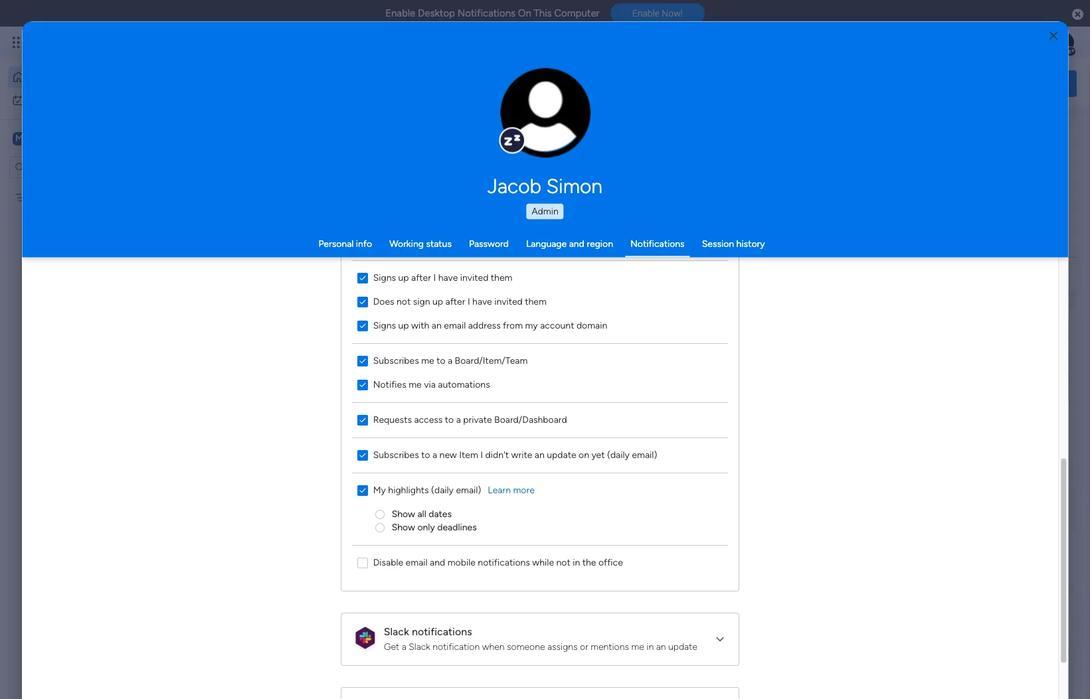 Task type: describe. For each thing, give the bounding box(es) containing it.
2 vertical spatial to
[[422, 450, 431, 462]]

1 horizontal spatial (daily
[[608, 450, 630, 462]]

jacob simon image
[[1053, 32, 1075, 53]]

or
[[580, 642, 589, 654]]

new
[[440, 450, 457, 462]]

language and region
[[526, 238, 613, 249]]

in inside boost your workflow in minutes with ready-made templates
[[987, 417, 995, 430]]

management inside work management > main workspace link
[[261, 292, 316, 303]]

highlights
[[389, 486, 429, 497]]

simon
[[547, 174, 603, 198]]

mobile
[[448, 558, 476, 569]]

main inside main workspace work management
[[269, 566, 294, 581]]

workspace inside main workspace work management
[[297, 566, 355, 581]]

info
[[356, 238, 372, 249]]

on
[[579, 450, 590, 462]]

work management > main workspace link
[[216, 162, 402, 311]]

password
[[469, 238, 509, 249]]

0 horizontal spatial (daily
[[432, 486, 454, 497]]

1 horizontal spatial have
[[473, 297, 493, 308]]

dates
[[429, 509, 452, 521]]

board/item/team
[[455, 356, 528, 367]]

no thanks
[[716, 455, 759, 467]]

0 vertical spatial and
[[569, 238, 585, 249]]

personal info link
[[319, 238, 372, 249]]

session history link
[[702, 238, 765, 249]]

1 horizontal spatial them
[[525, 297, 547, 308]]

jacob simon
[[488, 174, 603, 198]]

status
[[426, 238, 452, 249]]

someone
[[507, 642, 546, 654]]

subscribes to a new item i didn't write an update on yet (daily email)
[[374, 450, 658, 462]]

desktop
[[418, 7, 455, 19]]

now!
[[662, 8, 683, 19]]

my
[[374, 486, 386, 497]]

no
[[716, 455, 729, 467]]

work management > main workspace
[[239, 292, 394, 303]]

templates image image
[[890, 314, 1065, 405]]

1 horizontal spatial email)
[[633, 450, 658, 462]]

enable now! button
[[611, 3, 705, 23]]

no thanks button
[[711, 451, 764, 472]]

enable for enable desktop notifications on this computer
[[386, 7, 416, 19]]

up for after
[[399, 273, 409, 284]]

help center element
[[878, 594, 1077, 648]]

private
[[464, 415, 492, 426]]

in inside slack notifications get a slack notification when someone assigns or mentions me in an update
[[647, 642, 654, 654]]

signs up with an email address from my account domain
[[374, 321, 608, 332]]

ready-
[[886, 433, 917, 446]]

workflow
[[940, 417, 984, 430]]

boost your workflow in minutes with ready-made templates
[[886, 417, 1059, 446]]

enable desktop notifications on this computer
[[386, 7, 600, 19]]

signs up after i have invited them
[[374, 273, 513, 284]]

learn
[[488, 486, 511, 497]]

notifications inside region
[[478, 558, 530, 569]]

1 horizontal spatial after
[[446, 297, 466, 308]]

domain
[[577, 321, 608, 332]]

get
[[384, 642, 400, 654]]

0 horizontal spatial not
[[397, 297, 411, 308]]

my highlights (daily email)
[[374, 486, 482, 497]]

0 horizontal spatial after
[[412, 273, 432, 284]]

0 vertical spatial workspace
[[349, 292, 394, 303]]

dapulse close image
[[1073, 8, 1084, 21]]

subscribes me to a board/item/team
[[374, 356, 528, 367]]

subscribes for subscribes to a new item i didn't write an update on yet (daily email)
[[374, 450, 419, 462]]

a for access
[[457, 415, 461, 426]]

invite
[[306, 455, 333, 467]]

0 vertical spatial slack
[[384, 626, 410, 639]]

notifications inside slack notifications get a slack notification when someone assigns or mentions me in an update
[[412, 626, 473, 639]]

a for notifications
[[402, 642, 407, 654]]

templates
[[946, 433, 994, 446]]

picture
[[532, 131, 559, 141]]

with inside boost your workflow in minutes with ready-made templates
[[1038, 417, 1059, 430]]

change profile picture
[[517, 120, 574, 141]]

a left new
[[433, 450, 438, 462]]

dapulse x slim image
[[1057, 123, 1073, 139]]

show for show only deadlines
[[392, 523, 416, 534]]

only
[[418, 523, 435, 534]]

session
[[702, 238, 734, 249]]

language and region link
[[526, 238, 613, 249]]

automations
[[438, 380, 490, 391]]

notifies me via automations
[[374, 380, 490, 391]]

more
[[514, 486, 535, 497]]

update inside slack notifications get a slack notification when someone assigns or mentions me in an update
[[669, 642, 698, 654]]

working status link
[[390, 238, 452, 249]]

personal
[[319, 238, 354, 249]]

change profile picture button
[[500, 68, 591, 158]]

0 horizontal spatial invited
[[461, 273, 489, 284]]

region
[[587, 238, 613, 249]]

1 vertical spatial slack
[[409, 642, 431, 654]]

i for up
[[468, 297, 471, 308]]

profile
[[549, 120, 574, 130]]

show all dates
[[392, 509, 452, 521]]

write
[[512, 450, 533, 462]]

0 horizontal spatial email
[[406, 558, 428, 569]]

show only deadlines
[[392, 523, 477, 534]]

enable for enable now!
[[633, 8, 660, 19]]

all
[[418, 509, 427, 521]]

i for new
[[481, 450, 483, 462]]

while
[[533, 558, 555, 569]]

learn more link
[[488, 485, 535, 498]]

disable
[[374, 558, 404, 569]]

deadlines
[[438, 523, 477, 534]]

from
[[503, 321, 523, 332]]

when
[[483, 642, 505, 654]]

1 horizontal spatial invited
[[495, 297, 523, 308]]

my
[[526, 321, 538, 332]]

the
[[583, 558, 597, 569]]

m
[[15, 133, 23, 144]]



Task type: locate. For each thing, give the bounding box(es) containing it.
0 vertical spatial them
[[491, 273, 513, 284]]

slack notifications get a slack notification when someone assigns or mentions me in an update
[[384, 626, 698, 654]]

2 horizontal spatial in
[[987, 417, 995, 430]]

signs down "does"
[[374, 321, 396, 332]]

an down does not sign up after i have invited them
[[432, 321, 442, 332]]

me
[[422, 356, 435, 367], [409, 380, 422, 391], [632, 642, 645, 654]]

have up address
[[473, 297, 493, 308]]

signs
[[374, 273, 396, 284], [374, 321, 396, 332]]

on
[[518, 7, 532, 19]]

0 vertical spatial have
[[439, 273, 458, 284]]

0 vertical spatial your
[[916, 417, 938, 430]]

office
[[599, 558, 624, 569]]

and
[[569, 238, 585, 249], [416, 455, 433, 467], [430, 558, 446, 569]]

and inside region
[[430, 558, 446, 569]]

an
[[432, 321, 442, 332], [535, 450, 545, 462], [657, 642, 666, 654]]

0 vertical spatial email)
[[633, 450, 658, 462]]

0 vertical spatial notifications
[[458, 7, 516, 19]]

show down show all dates
[[392, 523, 416, 534]]

in left the
[[573, 558, 581, 569]]

1 vertical spatial i
[[468, 297, 471, 308]]

0 horizontal spatial them
[[491, 273, 513, 284]]

an right the mentions
[[657, 642, 666, 654]]

management inside main workspace work management
[[309, 585, 367, 597]]

mentions
[[591, 642, 630, 654]]

a
[[448, 356, 453, 367], [457, 415, 461, 426], [433, 450, 438, 462], [402, 642, 407, 654]]

requests access to a private board/dashboard
[[374, 415, 568, 426]]

subscribes up notifies
[[374, 356, 419, 367]]

your
[[916, 417, 938, 430], [335, 455, 357, 467]]

requests
[[374, 415, 412, 426]]

1 vertical spatial up
[[433, 297, 444, 308]]

2 vertical spatial and
[[430, 558, 446, 569]]

main
[[326, 292, 346, 303], [269, 566, 294, 581]]

1 horizontal spatial in
[[647, 642, 654, 654]]

1 horizontal spatial i
[[468, 297, 471, 308]]

not left sign
[[397, 297, 411, 308]]

1 vertical spatial notifications
[[412, 626, 473, 639]]

1 horizontal spatial your
[[916, 417, 938, 430]]

list box
[[0, 183, 169, 388]]

0 vertical spatial update
[[547, 450, 577, 462]]

your inside boost your workflow in minutes with ready-made templates
[[916, 417, 938, 430]]

jacob
[[488, 174, 542, 198]]

with down sign
[[412, 321, 430, 332]]

in inside region
[[573, 558, 581, 569]]

me for subscribes
[[422, 356, 435, 367]]

access
[[415, 415, 443, 426]]

teammates
[[359, 455, 413, 467]]

up up the "subscribes me to a board/item/team"
[[399, 321, 409, 332]]

yet
[[592, 450, 605, 462]]

address
[[469, 321, 501, 332]]

1 horizontal spatial work
[[284, 585, 306, 597]]

boost
[[886, 417, 914, 430]]

subscribes down requests on the left bottom
[[374, 450, 419, 462]]

invite your teammates and start collaborating
[[306, 455, 524, 467]]

and left start
[[416, 455, 433, 467]]

in right the mentions
[[647, 642, 654, 654]]

thanks
[[731, 455, 759, 467]]

a right get on the left of page
[[402, 642, 407, 654]]

search
[[1034, 77, 1067, 89]]

0 vertical spatial after
[[412, 273, 432, 284]]

learn more
[[488, 486, 535, 497]]

and left mobile
[[430, 558, 446, 569]]

email) right yet
[[633, 450, 658, 462]]

select product image
[[12, 36, 25, 49]]

them
[[491, 273, 513, 284], [525, 297, 547, 308]]

password link
[[469, 238, 509, 249]]

to left start
[[422, 450, 431, 462]]

workspace image
[[13, 131, 26, 146]]

signs for signs up after i have invited them
[[374, 273, 396, 284]]

0 vertical spatial email
[[444, 321, 466, 332]]

notification
[[433, 642, 480, 654]]

admin
[[532, 205, 559, 217]]

them up my
[[525, 297, 547, 308]]

0 vertical spatial an
[[432, 321, 442, 332]]

jacob simon button
[[363, 174, 728, 198]]

i up does not sign up after i have invited them
[[434, 273, 436, 284]]

notifications link
[[631, 238, 685, 249]]

1 element
[[339, 343, 355, 359], [339, 343, 355, 359]]

email down does not sign up after i have invited them
[[444, 321, 466, 332]]

0 vertical spatial i
[[434, 273, 436, 284]]

close image
[[1050, 31, 1058, 41]]

have up does not sign up after i have invited them
[[439, 273, 458, 284]]

workspace down the add to favorites icon on the left of the page
[[349, 292, 394, 303]]

(daily right yet
[[608, 450, 630, 462]]

1 vertical spatial to
[[445, 415, 454, 426]]

me up via at the bottom left of the page
[[422, 356, 435, 367]]

i up address
[[468, 297, 471, 308]]

to up notifies me via automations
[[437, 356, 446, 367]]

show for show all dates
[[392, 509, 416, 521]]

0 vertical spatial (daily
[[608, 450, 630, 462]]

1 horizontal spatial with
[[1038, 417, 1059, 430]]

in left minutes
[[987, 417, 995, 430]]

1 vertical spatial signs
[[374, 321, 396, 332]]

1 horizontal spatial an
[[535, 450, 545, 462]]

up right sign
[[433, 297, 444, 308]]

enable inside button
[[633, 8, 660, 19]]

slack right get on the left of page
[[409, 642, 431, 654]]

1 vertical spatial and
[[416, 455, 433, 467]]

update
[[547, 450, 577, 462], [669, 642, 698, 654]]

an inside slack notifications get a slack notification when someone assigns or mentions me in an update
[[657, 642, 666, 654]]

1 show from the top
[[392, 509, 416, 521]]

i right item
[[481, 450, 483, 462]]

1 vertical spatial work
[[284, 585, 306, 597]]

1 horizontal spatial enable
[[633, 8, 660, 19]]

with right minutes
[[1038, 417, 1059, 430]]

after down signs up after i have invited them
[[446, 297, 466, 308]]

enable left desktop
[[386, 7, 416, 19]]

your up made
[[916, 417, 938, 430]]

your for boost
[[916, 417, 938, 430]]

home image
[[12, 70, 25, 84]]

2 subscribes from the top
[[374, 450, 419, 462]]

2 vertical spatial up
[[399, 321, 409, 332]]

to right access
[[445, 415, 454, 426]]

quick
[[1003, 77, 1031, 89]]

1 vertical spatial me
[[409, 380, 422, 391]]

0 horizontal spatial email)
[[456, 486, 482, 497]]

didn't
[[486, 450, 509, 462]]

my work image
[[12, 94, 24, 106]]

0 horizontal spatial your
[[335, 455, 357, 467]]

quick search button
[[982, 70, 1077, 97]]

notifications right region
[[631, 238, 685, 249]]

disable email and mobile notifications while not in the office
[[374, 558, 624, 569]]

me inside slack notifications get a slack notification when someone assigns or mentions me in an update
[[632, 642, 645, 654]]

slack
[[384, 626, 410, 639], [409, 642, 431, 654]]

2 vertical spatial me
[[632, 642, 645, 654]]

1 horizontal spatial main
[[326, 292, 346, 303]]

m button
[[9, 127, 132, 150]]

0 vertical spatial invited
[[461, 273, 489, 284]]

0 horizontal spatial with
[[412, 321, 430, 332]]

1 vertical spatial show
[[392, 523, 416, 534]]

email)
[[633, 450, 658, 462], [456, 486, 482, 497]]

region containing signs up after i have invited them
[[342, 73, 739, 592]]

1 vertical spatial invited
[[495, 297, 523, 308]]

notifies
[[374, 380, 407, 391]]

workspace left disable
[[297, 566, 355, 581]]

update inside region
[[547, 450, 577, 462]]

0 horizontal spatial update
[[547, 450, 577, 462]]

getting started element
[[878, 531, 1077, 584]]

1 vertical spatial with
[[1038, 417, 1059, 430]]

1 subscribes from the top
[[374, 356, 419, 367]]

notifications up notification
[[412, 626, 473, 639]]

made
[[917, 433, 944, 446]]

notifications left while
[[478, 558, 530, 569]]

0 horizontal spatial enable
[[386, 7, 416, 19]]

does not sign up after i have invited them
[[374, 297, 547, 308]]

0 horizontal spatial in
[[573, 558, 581, 569]]

this
[[534, 7, 552, 19]]

quick search
[[1003, 77, 1067, 89]]

invited
[[461, 273, 489, 284], [495, 297, 523, 308]]

email right disable
[[406, 558, 428, 569]]

email) left learn
[[456, 486, 482, 497]]

0 horizontal spatial main
[[269, 566, 294, 581]]

1 vertical spatial subscribes
[[374, 450, 419, 462]]

to for me
[[437, 356, 446, 367]]

0 vertical spatial subscribes
[[374, 356, 419, 367]]

an right write
[[535, 450, 545, 462]]

via
[[424, 380, 436, 391]]

session history
[[702, 238, 765, 249]]

subscribes for subscribes me to a board/item/team
[[374, 356, 419, 367]]

1 vertical spatial management
[[309, 585, 367, 597]]

item
[[460, 450, 479, 462]]

2 signs from the top
[[374, 321, 396, 332]]

1 vertical spatial notifications
[[631, 238, 685, 249]]

2 show from the top
[[392, 523, 416, 534]]

0 vertical spatial to
[[437, 356, 446, 367]]

main inside work management > main workspace link
[[326, 292, 346, 303]]

1 vertical spatial main
[[269, 566, 294, 581]]

2 vertical spatial an
[[657, 642, 666, 654]]

signs for signs up with an email address from my account domain
[[374, 321, 396, 332]]

0 vertical spatial management
[[261, 292, 316, 303]]

after up sign
[[412, 273, 432, 284]]

0 vertical spatial signs
[[374, 273, 396, 284]]

signs up "does"
[[374, 273, 396, 284]]

region
[[342, 73, 739, 592]]

2 vertical spatial in
[[647, 642, 654, 654]]

1 signs from the top
[[374, 273, 396, 284]]

0 vertical spatial me
[[422, 356, 435, 367]]

0 vertical spatial in
[[987, 417, 995, 430]]

2 horizontal spatial an
[[657, 642, 666, 654]]

add to favorites image
[[376, 270, 389, 283]]

minutes
[[998, 417, 1036, 430]]

i
[[434, 273, 436, 284], [468, 297, 471, 308], [481, 450, 483, 462]]

0 horizontal spatial i
[[434, 273, 436, 284]]

a left 'private'
[[457, 415, 461, 426]]

0 vertical spatial not
[[397, 297, 411, 308]]

them down the password
[[491, 273, 513, 284]]

0 horizontal spatial notifications
[[458, 7, 516, 19]]

board/dashboard
[[495, 415, 568, 426]]

1 vertical spatial your
[[335, 455, 357, 467]]

1 horizontal spatial notifications
[[478, 558, 530, 569]]

0 vertical spatial main
[[326, 292, 346, 303]]

option
[[0, 185, 169, 188]]

assigns
[[548, 642, 578, 654]]

1 vertical spatial have
[[473, 297, 493, 308]]

your for invite
[[335, 455, 357, 467]]

0 horizontal spatial notifications
[[412, 626, 473, 639]]

collaborating
[[461, 455, 524, 467]]

in
[[987, 417, 995, 430], [573, 558, 581, 569], [647, 642, 654, 654]]

up right the add to favorites icon on the left of the page
[[399, 273, 409, 284]]

a for me
[[448, 356, 453, 367]]

1 vertical spatial them
[[525, 297, 547, 308]]

and left region
[[569, 238, 585, 249]]

0 horizontal spatial have
[[439, 273, 458, 284]]

enable now!
[[633, 8, 683, 19]]

have
[[439, 273, 458, 284], [473, 297, 493, 308]]

work inside main workspace work management
[[284, 585, 306, 597]]

1 vertical spatial (daily
[[432, 486, 454, 497]]

after
[[412, 273, 432, 284], [446, 297, 466, 308]]

(daily up dates
[[432, 486, 454, 497]]

account
[[541, 321, 575, 332]]

enable left now!
[[633, 8, 660, 19]]

1 horizontal spatial email
[[444, 321, 466, 332]]

1 vertical spatial email)
[[456, 486, 482, 497]]

0 vertical spatial show
[[392, 509, 416, 521]]

slack up get on the left of page
[[384, 626, 410, 639]]

0 horizontal spatial an
[[432, 321, 442, 332]]

up for with
[[399, 321, 409, 332]]

0 vertical spatial notifications
[[478, 558, 530, 569]]

1 vertical spatial an
[[535, 450, 545, 462]]

2 vertical spatial i
[[481, 450, 483, 462]]

working status
[[390, 238, 452, 249]]

subscribes
[[374, 356, 419, 367], [374, 450, 419, 462]]

me left via at the bottom left of the page
[[409, 380, 422, 391]]

change
[[517, 120, 547, 130]]

1 vertical spatial workspace
[[297, 566, 355, 581]]

0 horizontal spatial work
[[239, 292, 259, 303]]

workspace
[[349, 292, 394, 303], [297, 566, 355, 581]]

1 horizontal spatial notifications
[[631, 238, 685, 249]]

notifications left on
[[458, 7, 516, 19]]

me for notifies
[[409, 380, 422, 391]]

invited up from
[[495, 297, 523, 308]]

main workspace work management
[[269, 566, 367, 597]]

a up 'automations'
[[448, 356, 453, 367]]

not right while
[[557, 558, 571, 569]]

to for access
[[445, 415, 454, 426]]

invited up does not sign up after i have invited them
[[461, 273, 489, 284]]

does
[[374, 297, 395, 308]]

me right the mentions
[[632, 642, 645, 654]]

1 vertical spatial not
[[557, 558, 571, 569]]

show left all
[[392, 509, 416, 521]]

a inside slack notifications get a slack notification when someone assigns or mentions me in an update
[[402, 642, 407, 654]]

history
[[737, 238, 765, 249]]

not
[[397, 297, 411, 308], [557, 558, 571, 569]]

1 vertical spatial after
[[446, 297, 466, 308]]

1 horizontal spatial update
[[669, 642, 698, 654]]

(daily
[[608, 450, 630, 462], [432, 486, 454, 497]]

sign
[[413, 297, 431, 308]]

1 horizontal spatial not
[[557, 558, 571, 569]]

1 vertical spatial in
[[573, 558, 581, 569]]

1 vertical spatial update
[[669, 642, 698, 654]]

>
[[318, 292, 324, 303]]

your right invite
[[335, 455, 357, 467]]

with inside region
[[412, 321, 430, 332]]

with
[[412, 321, 430, 332], [1038, 417, 1059, 430]]

work
[[239, 292, 259, 303], [284, 585, 306, 597]]

0 vertical spatial work
[[239, 292, 259, 303]]

personal info
[[319, 238, 372, 249]]



Task type: vqa. For each thing, say whether or not it's contained in the screenshot.
region containing Signs up after I have invited them
yes



